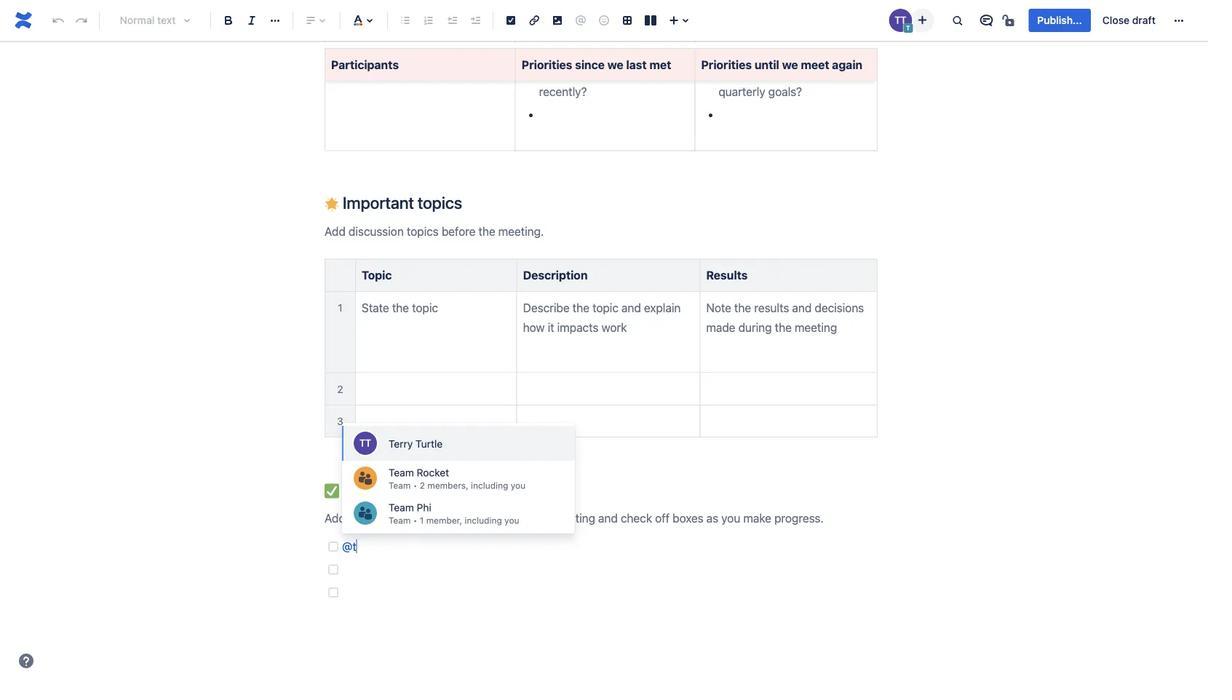 Task type: describe. For each thing, give the bounding box(es) containing it.
2 inside 1 2 3
[[337, 383, 343, 395]]

met
[[650, 58, 671, 71]]

topic
[[362, 269, 392, 283]]

1 team from the top
[[389, 467, 414, 479]]

table image
[[619, 12, 636, 29]]

terry turtle image
[[889, 9, 913, 32]]

until
[[755, 58, 780, 71]]

Main content area, start typing to enter text. text field
[[316, 0, 887, 603]]

• for phi
[[413, 515, 417, 526]]

last
[[626, 58, 647, 71]]

layouts image
[[642, 12, 660, 29]]

participants
[[331, 58, 399, 71]]

items
[[393, 480, 433, 499]]

again
[[832, 58, 863, 71]]

team phi team • 1 member, including you
[[389, 502, 519, 526]]

priorities since we last met
[[522, 58, 671, 71]]

2 inside the "team rocket team • 2 members, including you"
[[420, 480, 425, 491]]

team rocket team • 2 members, including you
[[389, 467, 526, 491]]

priorities until we meet again
[[701, 58, 863, 71]]

• for rocket
[[413, 480, 417, 491]]

t field
[[353, 540, 360, 554]]

important
[[343, 193, 414, 213]]

priorities for priorities until we meet again
[[701, 58, 752, 71]]

action
[[343, 480, 390, 499]]

action items
[[339, 480, 433, 499]]

since
[[575, 58, 605, 71]]

phi
[[417, 502, 432, 514]]

:star2: image
[[325, 198, 339, 212]]

numbered list ⌘⇧7 image
[[420, 12, 438, 29]]

member,
[[426, 515, 462, 526]]

2 team from the top
[[389, 480, 411, 491]]

indent tab image
[[467, 12, 484, 29]]

terry turtle
[[389, 438, 443, 450]]

3 team from the top
[[389, 502, 414, 514]]

results
[[706, 269, 748, 283]]

4 team from the top
[[389, 515, 411, 526]]

including for phi
[[465, 515, 502, 526]]

bullet list ⌘⇧8 image
[[397, 12, 414, 29]]

find and replace image
[[949, 12, 966, 29]]



Task type: locate. For each thing, give the bounding box(es) containing it.
none search field containing @
[[342, 540, 360, 554]]

:white_check_mark: image
[[325, 484, 339, 499], [325, 484, 339, 499]]

•
[[413, 480, 417, 491], [413, 515, 417, 526]]

italic ⌘i image
[[243, 12, 261, 29]]

1 vertical spatial including
[[465, 515, 502, 526]]

1 vertical spatial 2
[[420, 480, 425, 491]]

bold ⌘b image
[[220, 12, 237, 29]]

1 • from the top
[[413, 480, 417, 491]]

including right members,
[[471, 480, 508, 491]]

undo ⌘z image
[[50, 12, 67, 29]]

you for phi
[[505, 515, 519, 526]]

0 vertical spatial you
[[511, 480, 526, 491]]

1 we from the left
[[608, 58, 624, 71]]

publish... button
[[1029, 9, 1091, 32]]

including right member,
[[465, 515, 502, 526]]

2 up "3" on the bottom left of the page
[[337, 383, 343, 395]]

1 horizontal spatial 1
[[420, 515, 424, 526]]

0 horizontal spatial we
[[608, 58, 624, 71]]

2 down rocket
[[420, 480, 425, 491]]

topics
[[418, 193, 462, 213]]

0 vertical spatial •
[[413, 480, 417, 491]]

1 inside 1 2 3
[[338, 302, 343, 314]]

close
[[1103, 14, 1130, 26]]

description
[[523, 269, 588, 283]]

draft
[[1133, 14, 1156, 26]]

publish...
[[1038, 14, 1083, 26]]

1 horizontal spatial we
[[782, 58, 798, 71]]

you inside the "team rocket team • 2 members, including you"
[[511, 480, 526, 491]]

priorities left 'since'
[[522, 58, 573, 71]]

1 inside the team phi team • 1 member, including you
[[420, 515, 424, 526]]

0 vertical spatial 1
[[338, 302, 343, 314]]

team
[[389, 467, 414, 479], [389, 480, 411, 491], [389, 502, 414, 514], [389, 515, 411, 526]]

0 horizontal spatial priorities
[[522, 58, 573, 71]]

:star2: image
[[325, 198, 339, 212]]

• inside the team phi team • 1 member, including you
[[413, 515, 417, 526]]

link image
[[526, 12, 543, 29]]

confluence image
[[12, 9, 35, 32], [12, 9, 35, 32]]

1 horizontal spatial priorities
[[701, 58, 752, 71]]

2 • from the top
[[413, 515, 417, 526]]

outdent ⇧tab image
[[443, 12, 461, 29]]

you
[[511, 480, 526, 491], [505, 515, 519, 526]]

3
[[337, 416, 343, 428]]

close draft
[[1103, 14, 1156, 26]]

we for since
[[608, 58, 624, 71]]

invite to edit image
[[914, 11, 931, 29]]

None text field
[[357, 543, 360, 552]]

mention image
[[572, 12, 590, 29]]

none text field inside t "field"
[[357, 543, 360, 552]]

1 vertical spatial you
[[505, 515, 519, 526]]

1 vertical spatial 1
[[420, 515, 424, 526]]

• inside the "team rocket team • 2 members, including you"
[[413, 480, 417, 491]]

t
[[353, 540, 357, 554]]

redo ⌘⇧z image
[[73, 12, 90, 29]]

priorities
[[522, 58, 573, 71], [701, 58, 752, 71]]

no restrictions image
[[1001, 12, 1019, 29]]

more formatting image
[[266, 12, 284, 29]]

0 horizontal spatial 2
[[337, 383, 343, 395]]

you for rocket
[[511, 480, 526, 491]]

2 priorities from the left
[[701, 58, 752, 71]]

including for rocket
[[471, 480, 508, 491]]

2 we from the left
[[782, 58, 798, 71]]

turtle
[[416, 438, 443, 450]]

meet
[[801, 58, 830, 71]]

0 vertical spatial 2
[[337, 383, 343, 395]]

None search field
[[342, 540, 360, 554]]

priorities left the until
[[701, 58, 752, 71]]

help image
[[17, 652, 35, 670]]

including
[[471, 480, 508, 491], [465, 515, 502, 526]]

we
[[608, 58, 624, 71], [782, 58, 798, 71]]

1 horizontal spatial 2
[[420, 480, 425, 491]]

0 horizontal spatial 1
[[338, 302, 343, 314]]

including inside the "team rocket team • 2 members, including you"
[[471, 480, 508, 491]]

we right the until
[[782, 58, 798, 71]]

including inside the team phi team • 1 member, including you
[[465, 515, 502, 526]]

1 2 3
[[337, 302, 343, 428]]

you right member,
[[505, 515, 519, 526]]

you up the team phi team • 1 member, including you at the left
[[511, 480, 526, 491]]

@
[[342, 540, 353, 554]]

we for until
[[782, 58, 798, 71]]

1 vertical spatial •
[[413, 515, 417, 526]]

you inside the team phi team • 1 member, including you
[[505, 515, 519, 526]]

priorities for priorities since we last met
[[522, 58, 573, 71]]

1
[[338, 302, 343, 314], [420, 515, 424, 526]]

• down rocket
[[413, 480, 417, 491]]

rocket
[[417, 467, 449, 479]]

2
[[337, 383, 343, 395], [420, 480, 425, 491]]

close draft button
[[1094, 9, 1165, 32]]

• down phi
[[413, 515, 417, 526]]

terry
[[389, 438, 413, 450]]

emoji image
[[596, 12, 613, 29]]

more image
[[1171, 12, 1188, 29]]

action item image
[[502, 12, 520, 29]]

important topics
[[339, 193, 462, 213]]

none search field inside main content area, start typing to enter text. text field
[[342, 540, 360, 554]]

we left the last
[[608, 58, 624, 71]]

add image, video, or file image
[[549, 12, 566, 29]]

comment icon image
[[978, 12, 996, 29]]

members,
[[428, 480, 469, 491]]

1 priorities from the left
[[522, 58, 573, 71]]

0 vertical spatial including
[[471, 480, 508, 491]]



Task type: vqa. For each thing, say whether or not it's contained in the screenshot.
will in jira can send people or roles an email when events happen on an issue - for example, when someone comments on an issue. settings on this page will be overridden by a user's
no



